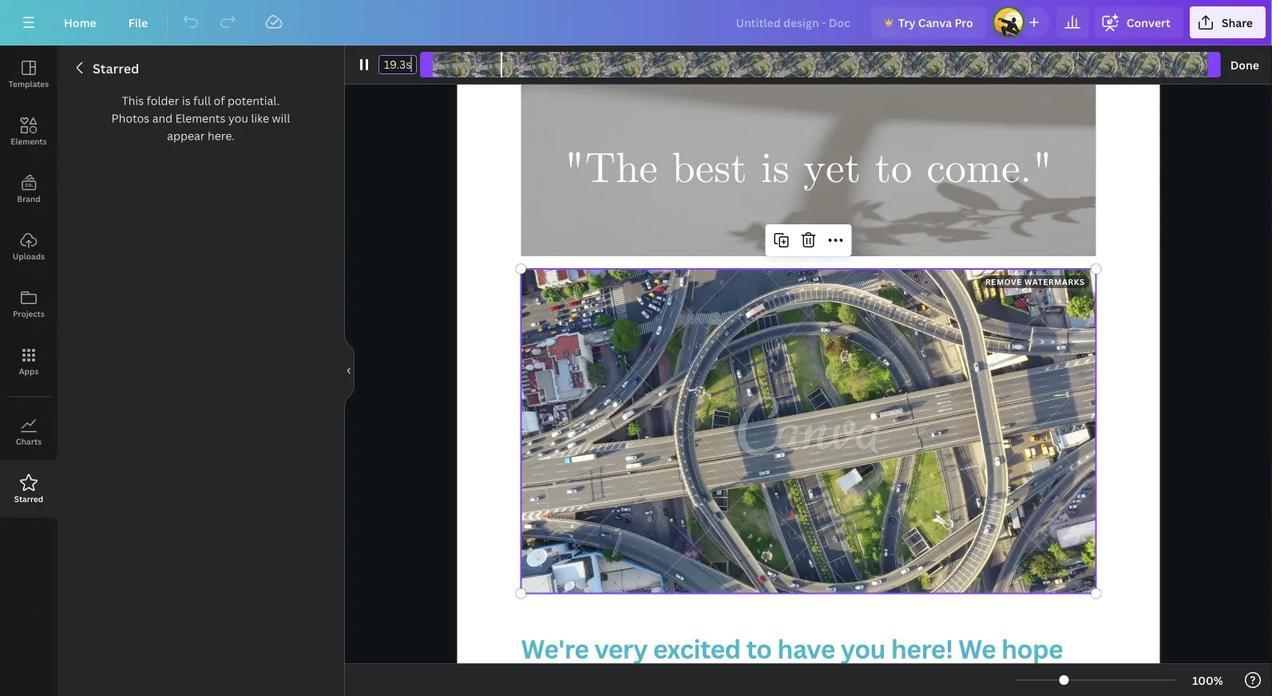 Task type: vqa. For each thing, say whether or not it's contained in the screenshot.
Add for Add Text to Photo
no



Task type: locate. For each thing, give the bounding box(es) containing it.
to left create
[[794, 662, 819, 697]]

1 vertical spatial starred
[[14, 494, 43, 505]]

1 vertical spatial canva
[[713, 662, 788, 697]]

apps
[[19, 366, 39, 377]]

full
[[193, 93, 211, 108]]

0 horizontal spatial canva
[[713, 662, 788, 697]]

canva inside we're very excited to have you here! we hope you enjoy using canva to create beautiful documents.
[[713, 662, 788, 697]]

you inside "this folder is full of potential. photos and elements you like will appear here."
[[228, 111, 248, 126]]

you
[[228, 111, 248, 126], [841, 631, 886, 666], [521, 662, 566, 697]]

uploads
[[13, 251, 45, 262]]

0 horizontal spatial is
[[182, 93, 191, 108]]

is left yet
[[761, 142, 790, 198]]

excited
[[653, 631, 741, 666]]

1 vertical spatial is
[[761, 142, 790, 198]]

is inside "this folder is full of potential. photos and elements you like will appear here."
[[182, 93, 191, 108]]

projects
[[13, 308, 45, 319]]

charts
[[16, 436, 42, 447]]

charts button
[[0, 403, 58, 461]]

starred
[[93, 60, 139, 77], [14, 494, 43, 505]]

0 vertical spatial is
[[182, 93, 191, 108]]

beautiful
[[906, 662, 1016, 697]]

try canva pro button
[[872, 6, 986, 38]]

to left have
[[747, 631, 772, 666]]

you right have
[[841, 631, 886, 666]]

0 horizontal spatial you
[[228, 111, 248, 126]]

2 horizontal spatial you
[[841, 631, 886, 666]]

to
[[875, 142, 913, 198], [747, 631, 772, 666], [794, 662, 819, 697]]

you left like
[[228, 111, 248, 126]]

elements
[[175, 111, 226, 126], [11, 136, 47, 147]]

0 horizontal spatial starred
[[14, 494, 43, 505]]

share
[[1222, 15, 1253, 30]]

is
[[182, 93, 191, 108], [761, 142, 790, 198]]

brand
[[17, 193, 41, 204]]

canva right try
[[919, 15, 952, 30]]

starred up the this
[[93, 60, 139, 77]]

enjoy
[[572, 662, 638, 697]]

1 horizontal spatial elements
[[175, 111, 226, 126]]

brand button
[[0, 161, 58, 218]]

canva
[[919, 15, 952, 30], [713, 662, 788, 697]]

0 vertical spatial starred
[[93, 60, 139, 77]]

is left full
[[182, 93, 191, 108]]

0 vertical spatial elements
[[175, 111, 226, 126]]

to right yet
[[875, 142, 913, 198]]

potential.
[[228, 93, 280, 108]]

1 horizontal spatial you
[[521, 662, 566, 697]]

canva inside button
[[919, 15, 952, 30]]

watermarks
[[1025, 276, 1086, 287]]

1 vertical spatial elements
[[11, 136, 47, 147]]

starred down charts
[[14, 494, 43, 505]]

elements down full
[[175, 111, 226, 126]]

share button
[[1190, 6, 1266, 38]]

try canva pro
[[899, 15, 974, 30]]

have
[[778, 631, 835, 666]]

done
[[1231, 57, 1260, 72]]

0 horizontal spatial elements
[[11, 136, 47, 147]]

remove watermarks
[[986, 276, 1086, 287]]

-- text field
[[379, 56, 416, 73]]

canva right using
[[713, 662, 788, 697]]

pro
[[955, 15, 974, 30]]

elements up brand button on the left top of page
[[11, 136, 47, 147]]

will
[[272, 111, 290, 126]]

is for best
[[761, 142, 790, 198]]

0 vertical spatial canva
[[919, 15, 952, 30]]

1 horizontal spatial is
[[761, 142, 790, 198]]

you left enjoy
[[521, 662, 566, 697]]

apps button
[[0, 333, 58, 391]]

1 horizontal spatial canva
[[919, 15, 952, 30]]

elements inside "this folder is full of potential. photos and elements you like will appear here."
[[175, 111, 226, 126]]



Task type: describe. For each thing, give the bounding box(es) containing it.
this
[[122, 93, 144, 108]]

hope
[[1002, 631, 1063, 666]]

appear
[[167, 128, 205, 143]]

using
[[644, 662, 708, 697]]

we're very excited to have you here! we hope you enjoy using canva to create beautiful documents.
[[521, 631, 1069, 697]]

uploads button
[[0, 218, 58, 276]]

templates
[[9, 78, 49, 89]]

here.
[[208, 128, 235, 143]]

main menu bar
[[0, 0, 1273, 46]]

2 horizontal spatial to
[[875, 142, 913, 198]]

very
[[595, 631, 648, 666]]

documents.
[[521, 693, 664, 697]]

elements button
[[0, 103, 58, 161]]

you for you
[[521, 662, 566, 697]]

0 horizontal spatial to
[[747, 631, 772, 666]]

100% button
[[1182, 668, 1234, 693]]

templates button
[[0, 46, 58, 103]]

here!
[[891, 631, 953, 666]]

folder
[[147, 93, 179, 108]]

you for potential.
[[228, 111, 248, 126]]

1 horizontal spatial starred
[[93, 60, 139, 77]]

remove
[[986, 276, 1023, 287]]

home
[[64, 15, 96, 30]]

1 horizontal spatial to
[[794, 662, 819, 697]]

remove watermarks button
[[981, 276, 1090, 288]]

home link
[[51, 6, 109, 38]]

this folder is full of potential. photos and elements you like will appear here.
[[111, 93, 290, 143]]

elements inside button
[[11, 136, 47, 147]]

of
[[214, 93, 225, 108]]

is for folder
[[182, 93, 191, 108]]

photos
[[111, 111, 150, 126]]

create
[[825, 662, 901, 697]]

and
[[152, 111, 173, 126]]

convert
[[1127, 15, 1171, 30]]

yet
[[804, 142, 861, 198]]

we
[[959, 631, 996, 666]]

like
[[251, 111, 269, 126]]

"the
[[564, 142, 658, 198]]

starred button
[[0, 461, 58, 518]]

Design title text field
[[723, 6, 865, 38]]

convert button
[[1095, 6, 1184, 38]]

hide image
[[344, 333, 355, 409]]

try
[[899, 15, 916, 30]]

best
[[672, 142, 747, 198]]

file button
[[116, 6, 161, 38]]

file
[[128, 15, 148, 30]]

100%
[[1193, 673, 1224, 688]]

side panel tab list
[[0, 46, 58, 518]]

starred inside button
[[14, 494, 43, 505]]

come."
[[927, 142, 1054, 198]]

projects button
[[0, 276, 58, 333]]

done button
[[1224, 52, 1266, 77]]

"the best is yet to come."
[[564, 142, 1054, 198]]

we're
[[521, 631, 589, 666]]



